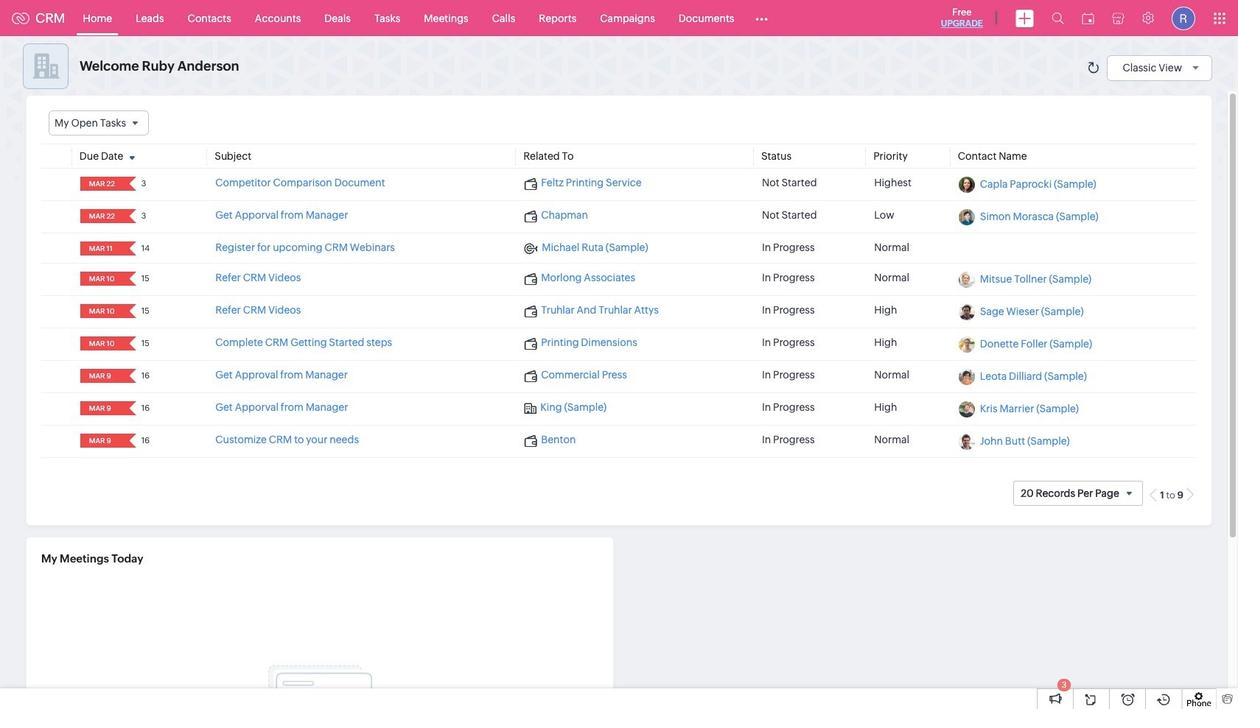 Task type: locate. For each thing, give the bounding box(es) containing it.
None field
[[49, 111, 149, 136], [85, 177, 119, 191], [85, 209, 119, 223], [85, 242, 119, 256], [85, 272, 119, 286], [85, 304, 119, 318], [85, 337, 119, 351], [85, 369, 119, 383], [85, 402, 119, 416], [85, 434, 119, 448], [49, 111, 149, 136], [85, 177, 119, 191], [85, 209, 119, 223], [85, 242, 119, 256], [85, 272, 119, 286], [85, 304, 119, 318], [85, 337, 119, 351], [85, 369, 119, 383], [85, 402, 119, 416], [85, 434, 119, 448]]

profile image
[[1172, 6, 1195, 30]]

search image
[[1052, 12, 1064, 24]]

logo image
[[12, 12, 29, 24]]

create menu image
[[1015, 9, 1034, 27]]

profile element
[[1163, 0, 1204, 36]]



Task type: vqa. For each thing, say whether or not it's contained in the screenshot.
Create Menu element
yes



Task type: describe. For each thing, give the bounding box(es) containing it.
calendar image
[[1082, 12, 1094, 24]]

search element
[[1043, 0, 1073, 36]]

Other Modules field
[[746, 6, 778, 30]]

create menu element
[[1007, 0, 1043, 36]]



